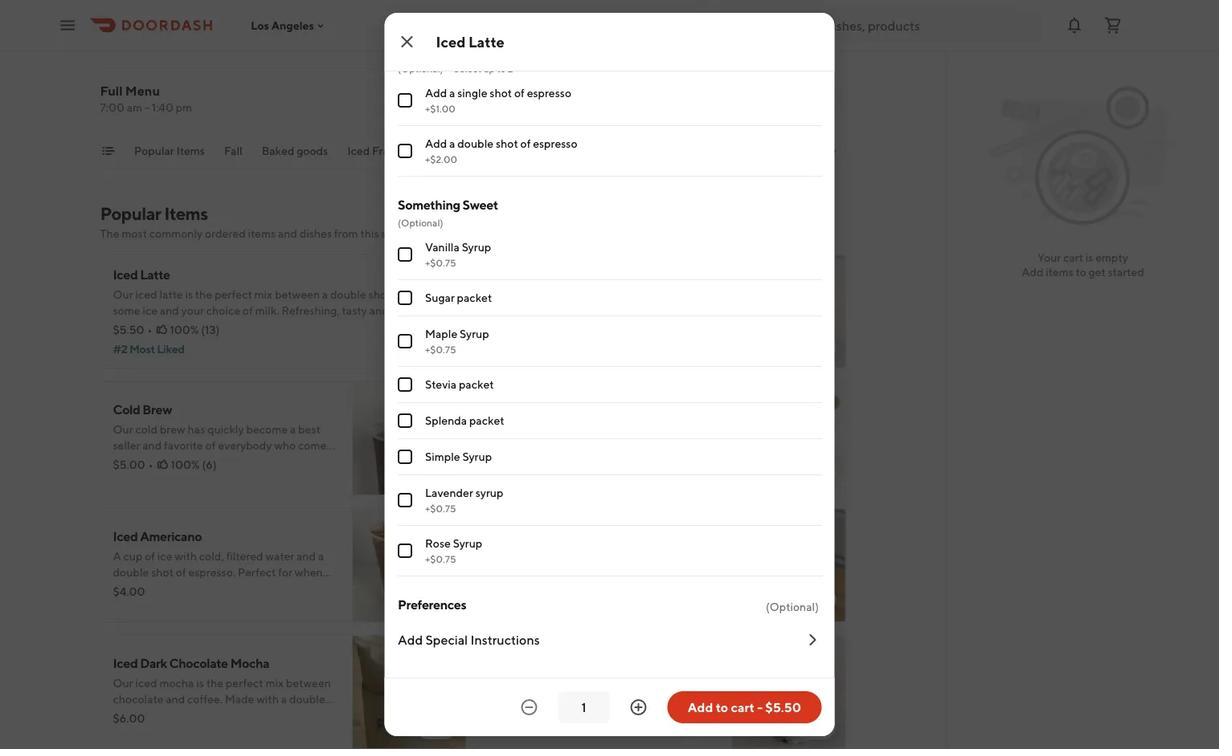 Task type: locate. For each thing, give the bounding box(es) containing it.
items up the commonly
[[164, 203, 208, 224]]

• down ice
[[148, 324, 152, 337]]

iced up our
[[113, 267, 138, 283]]

1 horizontal spatial perfect
[[391, 304, 429, 318]]

1 $6.00 from the left
[[113, 713, 145, 726]]

iced latte dialog
[[385, 0, 835, 737]]

decrease quantity by 1 image
[[520, 699, 539, 718]]

chocolate
[[169, 656, 228, 672]]

up
[[483, 63, 495, 74]]

latte for iced latte our iced latte is the perfect mix between a double shot of espresso, some ice and your choice of milk. refreshing, tasty and perfect in any weather. 16 oz.
[[140, 267, 170, 283]]

overnight oats apple cinnamon image
[[732, 636, 846, 750]]

of down add a single shot of espresso +$1.00
[[520, 137, 530, 150]]

blueberry
[[540, 275, 596, 291]]

(6)
[[202, 459, 217, 472]]

and left teas
[[919, 144, 938, 158]]

a inside add a single shot of espresso +$1.00
[[449, 86, 455, 100]]

1 vertical spatial latte
[[140, 267, 170, 283]]

iced left americano
[[113, 529, 138, 545]]

add button for iced dark chocolate mocha image
[[416, 715, 457, 740]]

add
[[398, 43, 422, 58], [425, 86, 447, 100], [425, 137, 447, 150], [1022, 266, 1044, 279], [425, 340, 447, 353], [425, 467, 447, 480], [805, 467, 827, 480], [425, 594, 447, 607], [805, 594, 827, 607], [398, 633, 423, 648], [688, 701, 713, 716], [425, 721, 447, 734], [805, 721, 827, 734]]

packet
[[457, 291, 492, 305], [459, 378, 494, 391], [469, 414, 504, 428]]

1 vertical spatial •
[[148, 324, 152, 337]]

something sweet (optional)
[[398, 197, 498, 228]]

is left the
[[185, 288, 193, 301]]

syrup inside vanilla syrup +$0.75
[[462, 241, 491, 254]]

latte up iced
[[140, 267, 170, 283]]

0 horizontal spatial -
[[145, 101, 149, 114]]

iced left scroll menu navigation right icon
[[802, 144, 825, 158]]

100% for cold brew
[[171, 459, 200, 472]]

1 horizontal spatial $6.00
[[492, 713, 524, 726]]

vanilla syrup +$0.75
[[425, 241, 491, 268]]

add inside button
[[688, 701, 713, 716]]

iced latte
[[436, 33, 505, 50]]

• right $5.00
[[148, 459, 153, 472]]

latte inside iced latte our iced latte is the perfect mix between a double shot of espresso, some ice and your choice of milk. refreshing, tasty and perfect in any weather. 16 oz.
[[140, 267, 170, 283]]

1 horizontal spatial latte
[[469, 33, 505, 50]]

espresso down add a single shot of espresso +$1.00
[[533, 137, 577, 150]]

scroll menu navigation right image
[[827, 145, 840, 158]]

1 vertical spatial cart
[[731, 701, 755, 716]]

of inside add a double shot of espresso +$2.00
[[520, 137, 530, 150]]

espresso inside add a single shot of espresso +$1.00
[[527, 86, 571, 100]]

specials for hot frank specials
[[518, 144, 560, 158]]

0 vertical spatial is
[[1086, 251, 1094, 264]]

1 specials from the left
[[403, 144, 445, 158]]

empty
[[1096, 251, 1129, 264]]

0 vertical spatial •
[[446, 63, 450, 74]]

perfect up the choice
[[215, 288, 252, 301]]

a inside add a shot (optional) • select up to 2
[[424, 43, 431, 58]]

to left 'get'
[[1076, 266, 1087, 279]]

a for single
[[449, 86, 455, 100]]

1 horizontal spatial cart
[[1064, 251, 1084, 264]]

1 vertical spatial (optional)
[[398, 217, 443, 228]]

0 vertical spatial packet
[[457, 291, 492, 305]]

packet for sugar packet
[[457, 291, 492, 305]]

syrup inside maple syrup +$0.75
[[459, 328, 489, 341]]

latte for iced latte
[[469, 33, 505, 50]]

espresso for add a single shot of espresso
[[527, 86, 571, 100]]

add button
[[416, 334, 457, 359], [416, 461, 457, 486], [795, 461, 836, 486], [416, 588, 457, 613], [795, 588, 836, 613], [416, 715, 457, 740], [795, 715, 836, 740]]

+$0.75 inside vanilla syrup +$0.75
[[425, 257, 456, 268]]

add a shot (optional) • select up to 2
[[398, 43, 513, 74]]

add to cart - $5.50
[[688, 701, 802, 716]]

iced inside dialog
[[436, 33, 466, 50]]

add button for hot latte image
[[795, 461, 836, 486]]

shot up select
[[433, 43, 458, 58]]

los angeles button
[[251, 19, 327, 32]]

1 vertical spatial perfect
[[391, 304, 429, 318]]

1 vertical spatial packet
[[459, 378, 494, 391]]

dark
[[140, 656, 167, 672]]

items down 'your'
[[1046, 266, 1074, 279]]

+$0.75 for maple
[[425, 344, 456, 355]]

+$0.75 inside maple syrup +$0.75
[[425, 344, 456, 355]]

items inside popular items the most commonly ordered items and dishes from this store
[[164, 203, 208, 224]]

$6.00
[[113, 713, 145, 726], [492, 713, 524, 726]]

1 vertical spatial $5.50
[[492, 459, 524, 472]]

shot down add a single shot of espresso +$1.00
[[496, 137, 518, 150]]

latte up up
[[469, 33, 505, 50]]

syrup for rose syrup +$0.75
[[453, 537, 482, 551]]

popular items the most commonly ordered items and dishes from this store
[[100, 203, 407, 240]]

0 vertical spatial latte
[[469, 33, 505, 50]]

0 horizontal spatial to
[[496, 63, 506, 74]]

double down add a single shot of espresso +$1.00
[[457, 137, 493, 150]]

increase quantity by 1 image
[[629, 699, 648, 718]]

iced for iced latte
[[436, 33, 466, 50]]

1 horizontal spatial specials
[[518, 144, 560, 158]]

2 frank from the left
[[486, 144, 515, 158]]

syrup right rose
[[453, 537, 482, 551]]

- inside full menu 7:00 am - 1:40 pm
[[145, 101, 149, 114]]

0 vertical spatial espresso
[[527, 86, 571, 100]]

iced left dark
[[113, 656, 138, 672]]

popular inside popular items the most commonly ordered items and dishes from this store
[[100, 203, 161, 224]]

1 vertical spatial items
[[1046, 266, 1074, 279]]

latte
[[159, 288, 183, 301]]

latte inside dialog
[[469, 33, 505, 50]]

0 horizontal spatial perfect
[[215, 288, 252, 301]]

+$0.75 for lavender
[[425, 503, 456, 514]]

shot inside iced latte our iced latte is the perfect mix between a double shot of espresso, some ice and your choice of milk. refreshing, tasty and perfect in any weather. 16 oz.
[[369, 288, 391, 301]]

#2
[[113, 343, 127, 356]]

hot
[[465, 144, 484, 158], [827, 144, 847, 158], [492, 402, 514, 418]]

a inside iced latte our iced latte is the perfect mix between a double shot of espresso, some ice and your choice of milk. refreshing, tasty and perfect in any weather. 16 oz.
[[322, 288, 328, 301]]

1 vertical spatial items
[[164, 203, 208, 224]]

Sugar packet checkbox
[[398, 291, 412, 305]]

1 vertical spatial double
[[330, 288, 366, 301]]

2 horizontal spatial $5.50
[[766, 701, 802, 716]]

+$0.75 down vanilla
[[425, 257, 456, 268]]

2 horizontal spatial latte
[[516, 402, 546, 418]]

$6.00 left current quantity is 1 number field
[[492, 713, 524, 726]]

items right the ordered
[[248, 227, 276, 240]]

brew
[[143, 402, 172, 418]]

1 horizontal spatial items
[[1046, 266, 1074, 279]]

iced americano image
[[352, 509, 467, 623]]

shot inside add a single shot of espresso +$1.00
[[489, 86, 512, 100]]

and inside popular items the most commonly ordered items and dishes from this store
[[278, 227, 297, 240]]

100% down the your
[[170, 324, 199, 337]]

•
[[446, 63, 450, 74], [148, 324, 152, 337], [148, 459, 153, 472]]

100% (13)
[[170, 324, 220, 337]]

is
[[1086, 251, 1094, 264], [185, 288, 193, 301]]

syrup
[[462, 241, 491, 254], [459, 328, 489, 341], [462, 451, 492, 464], [453, 537, 482, 551]]

espresso inside add a double shot of espresso +$2.00
[[533, 137, 577, 150]]

0 horizontal spatial latte
[[140, 267, 170, 283]]

iced
[[436, 33, 466, 50], [347, 144, 370, 158], [802, 144, 825, 158], [113, 267, 138, 283], [113, 529, 138, 545], [113, 656, 138, 672]]

4 +$0.75 from the top
[[425, 554, 456, 565]]

is inside iced latte our iced latte is the perfect mix between a double shot of espresso, some ice and your choice of milk. refreshing, tasty and perfect in any weather. 16 oz.
[[185, 288, 193, 301]]

packet right stevia
[[459, 378, 494, 391]]

2 vertical spatial packet
[[469, 414, 504, 428]]

1 horizontal spatial -
[[757, 701, 763, 716]]

100% left (6)
[[171, 459, 200, 472]]

add button for iced americano image
[[416, 588, 457, 613]]

0 vertical spatial 100%
[[170, 324, 199, 337]]

of left 5
[[122, 14, 130, 26]]

get
[[1089, 266, 1106, 279]]

specials down add a single shot of espresso +$1.00
[[518, 144, 560, 158]]

add a shot group
[[398, 42, 822, 177]]

0 horizontal spatial frank
[[372, 144, 401, 158]]

0 vertical spatial $5.50
[[113, 324, 144, 337]]

items left fall
[[176, 144, 205, 158]]

0 vertical spatial items
[[176, 144, 205, 158]]

popular inside button
[[134, 144, 174, 158]]

2 +$0.75 from the top
[[425, 344, 456, 355]]

to left overnight oats apple cinnamon image
[[716, 701, 728, 716]]

1 vertical spatial to
[[1076, 266, 1087, 279]]

simple syrup
[[425, 451, 492, 464]]

hot right +$2.00 on the left of page
[[465, 144, 484, 158]]

iced inside iced latte our iced latte is the perfect mix between a double shot of espresso, some ice and your choice of milk. refreshing, tasty and perfect in any weather. 16 oz.
[[113, 267, 138, 283]]

1 horizontal spatial double
[[457, 137, 493, 150]]

+$0.75 down lavender
[[425, 503, 456, 514]]

of right the single
[[514, 86, 524, 100]]

0 horizontal spatial $5.50
[[113, 324, 144, 337]]

1:40
[[152, 101, 174, 114]]

and inside button
[[919, 144, 938, 158]]

hot left matcha,
[[827, 144, 847, 158]]

2 vertical spatial •
[[148, 459, 153, 472]]

shot left sugar packet checkbox
[[369, 288, 391, 301]]

0 horizontal spatial double
[[330, 288, 366, 301]]

0 vertical spatial items
[[248, 227, 276, 240]]

iced up select
[[436, 33, 466, 50]]

1 vertical spatial popular
[[100, 203, 161, 224]]

Splenda packet checkbox
[[398, 414, 412, 428]]

fall
[[224, 144, 242, 158]]

0 vertical spatial -
[[145, 101, 149, 114]]

0 horizontal spatial items
[[248, 227, 276, 240]]

items
[[248, 227, 276, 240], [1046, 266, 1074, 279]]

0 vertical spatial to
[[496, 63, 506, 74]]

between
[[275, 288, 320, 301]]

of
[[122, 14, 130, 26], [514, 86, 524, 100], [520, 137, 530, 150], [393, 288, 404, 301], [243, 304, 253, 318]]

0 vertical spatial double
[[457, 137, 493, 150]]

to inside your cart is empty add items to get started
[[1076, 266, 1087, 279]]

your cart is empty add items to get started
[[1022, 251, 1144, 279]]

cold
[[113, 402, 140, 418]]

2 vertical spatial $5.50
[[766, 701, 802, 716]]

syrup right vanilla
[[462, 241, 491, 254]]

+$1.00
[[425, 103, 455, 114]]

to inside add a shot (optional) • select up to 2
[[496, 63, 506, 74]]

0 horizontal spatial specials
[[403, 144, 445, 158]]

frank left +$2.00 on the left of page
[[372, 144, 401, 158]]

0 horizontal spatial $6.00
[[113, 713, 145, 726]]

hot for hot latte
[[492, 402, 514, 418]]

popular up most
[[100, 203, 161, 224]]

packet for splenda packet
[[469, 414, 504, 428]]

1 horizontal spatial hot
[[492, 402, 514, 418]]

$6.00 down dark
[[113, 713, 145, 726]]

a up the refreshing,
[[322, 288, 328, 301]]

frank down add a single shot of espresso +$1.00
[[486, 144, 515, 158]]

0 vertical spatial cart
[[1064, 251, 1084, 264]]

add inside button
[[398, 633, 423, 648]]

+$0.75 down maple
[[425, 344, 456, 355]]

a right close iced latte icon at top left
[[424, 43, 431, 58]]

something sweet group
[[398, 196, 822, 577]]

perfect down espresso,
[[391, 304, 429, 318]]

iced frank specials button
[[347, 143, 445, 169]]

double up tasty
[[330, 288, 366, 301]]

splenda
[[425, 414, 467, 428]]

$5.50 for $5.50
[[492, 459, 524, 472]]

goods
[[296, 144, 328, 158]]

a
[[424, 43, 431, 58], [449, 86, 455, 100], [449, 137, 455, 150], [322, 288, 328, 301]]

Stevia packet checkbox
[[398, 378, 412, 392]]

lavender
[[425, 487, 473, 500]]

0 vertical spatial (optional)
[[398, 63, 443, 74]]

frank
[[372, 144, 401, 158], [486, 144, 515, 158]]

specials down +$1.00 at the top left of page
[[403, 144, 445, 158]]

and left dishes
[[278, 227, 297, 240]]

+$0.75 down rose
[[425, 554, 456, 565]]

the
[[100, 227, 119, 240]]

items for popular items
[[176, 144, 205, 158]]

2 vertical spatial latte
[[516, 402, 546, 418]]

to left 2
[[496, 63, 506, 74]]

(optional) inside something sweet (optional)
[[398, 217, 443, 228]]

is up 'get'
[[1086, 251, 1094, 264]]

hot down stevia packet
[[492, 402, 514, 418]]

$5.50 inside button
[[766, 701, 802, 716]]

0 horizontal spatial cart
[[731, 701, 755, 716]]

commonly
[[149, 227, 203, 240]]

popular
[[134, 144, 174, 158], [100, 203, 161, 224]]

1 vertical spatial 100%
[[171, 459, 200, 472]]

None checkbox
[[398, 93, 412, 108], [398, 144, 412, 158], [398, 248, 412, 262], [398, 93, 412, 108], [398, 144, 412, 158], [398, 248, 412, 262]]

tasty
[[342, 304, 367, 318]]

1 vertical spatial espresso
[[533, 137, 577, 150]]

a up +$1.00 at the top left of page
[[449, 86, 455, 100]]

iced hot matcha, chai and teas
[[802, 144, 963, 158]]

1 horizontal spatial $5.50
[[492, 459, 524, 472]]

0 horizontal spatial hot
[[465, 144, 484, 158]]

16
[[179, 320, 191, 334]]

None checkbox
[[398, 334, 412, 349], [398, 494, 412, 508], [398, 544, 412, 559], [398, 334, 412, 349], [398, 494, 412, 508], [398, 544, 412, 559]]

2 horizontal spatial hot
[[827, 144, 847, 158]]

a inside add a double shot of espresso +$2.00
[[449, 137, 455, 150]]

close iced latte image
[[398, 32, 417, 51]]

2 horizontal spatial to
[[1076, 266, 1087, 279]]

shot
[[433, 43, 458, 58], [489, 86, 512, 100], [496, 137, 518, 150], [369, 288, 391, 301]]

some
[[113, 304, 140, 318]]

3 +$0.75 from the top
[[425, 503, 456, 514]]

syrup right maple
[[459, 328, 489, 341]]

a up +$2.00 on the left of page
[[449, 137, 455, 150]]

fall button
[[224, 143, 242, 169]]

0 horizontal spatial is
[[185, 288, 193, 301]]

teas
[[940, 144, 963, 158]]

shot inside add a shot (optional) • select up to 2
[[433, 43, 458, 58]]

latte
[[469, 33, 505, 50], [140, 267, 170, 283], [516, 402, 546, 418]]

2 specials from the left
[[518, 144, 560, 158]]

syrup inside rose syrup +$0.75
[[453, 537, 482, 551]]

iced hot matcha, chai and teas button
[[802, 143, 963, 169]]

1 +$0.75 from the top
[[425, 257, 456, 268]]

iced right goods
[[347, 144, 370, 158]]

• left select
[[446, 63, 450, 74]]

packet right sugar
[[457, 291, 492, 305]]

shot down 2
[[489, 86, 512, 100]]

0 vertical spatial perfect
[[215, 288, 252, 301]]

2 vertical spatial to
[[716, 701, 728, 716]]

iced dark chocolate mocha image
[[352, 636, 467, 750]]

packet right splenda
[[469, 414, 504, 428]]

espresso up the hot frank specials
[[527, 86, 571, 100]]

1 horizontal spatial frank
[[486, 144, 515, 158]]

1 horizontal spatial is
[[1086, 251, 1094, 264]]

liked
[[157, 343, 185, 356]]

1 horizontal spatial to
[[716, 701, 728, 716]]

items
[[176, 144, 205, 158], [164, 203, 208, 224]]

los
[[251, 19, 269, 32]]

1 vertical spatial is
[[185, 288, 193, 301]]

(optional)
[[398, 63, 443, 74], [398, 217, 443, 228], [766, 601, 819, 614]]

mocha
[[230, 656, 269, 672]]

popular down 1:40 on the left
[[134, 144, 174, 158]]

$5.50 for $5.50 •
[[113, 324, 144, 337]]

latte right splenda packet
[[516, 402, 546, 418]]

add inside your cart is empty add items to get started
[[1022, 266, 1044, 279]]

1 frank from the left
[[372, 144, 401, 158]]

syrup
[[475, 487, 503, 500]]

+$0.75 inside lavender syrup +$0.75
[[425, 503, 456, 514]]

1 vertical spatial -
[[757, 701, 763, 716]]

rose syrup +$0.75
[[425, 537, 482, 565]]

items inside popular items button
[[176, 144, 205, 158]]

add to cart - $5.50 button
[[668, 692, 822, 724]]

$4.00
[[113, 586, 145, 599]]

angeles
[[272, 19, 314, 32]]

+$0.75 inside rose syrup +$0.75
[[425, 554, 456, 565]]

0 vertical spatial popular
[[134, 144, 174, 158]]

syrup right simple
[[462, 451, 492, 464]]



Task type: describe. For each thing, give the bounding box(es) containing it.
almond
[[492, 275, 538, 291]]

most
[[129, 343, 155, 356]]

2 $6.00 from the left
[[492, 713, 524, 726]]

cold brew image
[[352, 382, 467, 496]]

iced vanilla latte image
[[732, 509, 846, 623]]

store
[[381, 227, 407, 240]]

sugar
[[425, 291, 454, 305]]

2
[[507, 63, 513, 74]]

instructions
[[470, 633, 539, 648]]

cart inside button
[[731, 701, 755, 716]]

matcha,
[[849, 144, 890, 158]]

add button for iced vanilla latte image
[[795, 588, 836, 613]]

iced for iced latte our iced latte is the perfect mix between a double shot of espresso, some ice and your choice of milk. refreshing, tasty and perfect in any weather. 16 oz.
[[113, 267, 138, 283]]

iced americano
[[113, 529, 202, 545]]

of inside add a single shot of espresso +$1.00
[[514, 86, 524, 100]]

baked goods
[[261, 144, 328, 158]]

most
[[122, 227, 147, 240]]

started
[[1108, 266, 1144, 279]]

of 5 stars
[[122, 14, 160, 26]]

lavender syrup +$0.75
[[425, 487, 503, 514]]

hot frank specials
[[465, 144, 560, 158]]

iced dark chocolate mocha
[[113, 656, 269, 672]]

Current quantity is 1 number field
[[568, 699, 600, 717]]

our
[[113, 288, 133, 301]]

latte for hot latte
[[516, 402, 546, 418]]

shot inside add a double shot of espresso +$2.00
[[496, 137, 518, 150]]

items for popular items the most commonly ordered items and dishes from this store
[[164, 203, 208, 224]]

Simple Syrup checkbox
[[398, 450, 412, 465]]

cold brew
[[113, 402, 172, 418]]

stars
[[140, 14, 160, 26]]

to inside add to cart - $5.50 button
[[716, 701, 728, 716]]

7:00
[[100, 101, 125, 114]]

am
[[127, 101, 142, 114]]

$5.00
[[113, 459, 145, 472]]

add a single shot of espresso +$1.00
[[425, 86, 571, 114]]

+$0.75 for rose
[[425, 554, 456, 565]]

open menu image
[[58, 16, 77, 35]]

100% for iced latte
[[170, 324, 199, 337]]

• for iced latte
[[148, 324, 152, 337]]

stevia
[[425, 378, 456, 391]]

double inside add a double shot of espresso +$2.00
[[457, 137, 493, 150]]

hot latte
[[492, 402, 546, 418]]

add inside add a shot (optional) • select up to 2
[[398, 43, 422, 58]]

+$2.00
[[425, 154, 457, 165]]

splenda packet
[[425, 414, 504, 428]]

oats
[[658, 275, 686, 291]]

2 vertical spatial (optional)
[[766, 601, 819, 614]]

vanilla
[[425, 241, 459, 254]]

almond blueberry overnight oats image
[[732, 255, 846, 369]]

• for cold brew
[[148, 459, 153, 472]]

the
[[195, 288, 212, 301]]

syrup for vanilla syrup +$0.75
[[462, 241, 491, 254]]

dishes
[[300, 227, 332, 240]]

maple syrup +$0.75
[[425, 328, 489, 355]]

+$0.75 for vanilla
[[425, 257, 456, 268]]

oz.
[[193, 320, 207, 334]]

add button for overnight oats apple cinnamon image
[[795, 715, 836, 740]]

rose
[[425, 537, 450, 551]]

add special instructions button
[[398, 619, 822, 662]]

almond blueberry overnight oats
[[492, 275, 686, 291]]

hot latte image
[[732, 382, 846, 496]]

and right tasty
[[369, 304, 389, 318]]

chai
[[893, 144, 917, 158]]

frank for iced
[[372, 144, 401, 158]]

stevia packet
[[425, 378, 494, 391]]

$5.50 •
[[113, 324, 152, 337]]

syrup for simple syrup
[[462, 451, 492, 464]]

of left milk.
[[243, 304, 253, 318]]

100% (6)
[[171, 459, 217, 472]]

iced for iced frank specials
[[347, 144, 370, 158]]

any
[[113, 320, 131, 334]]

iced frank specials
[[347, 144, 445, 158]]

menu
[[125, 83, 160, 98]]

simple
[[425, 451, 460, 464]]

popular for popular items
[[134, 144, 174, 158]]

something
[[398, 197, 460, 213]]

#2 most liked
[[113, 343, 185, 356]]

is inside your cart is empty add items to get started
[[1086, 251, 1094, 264]]

of left espresso,
[[393, 288, 404, 301]]

weather.
[[133, 320, 177, 334]]

refreshing,
[[281, 304, 340, 318]]

in
[[431, 304, 440, 318]]

sweet
[[462, 197, 498, 213]]

sugar packet
[[425, 291, 492, 305]]

select
[[453, 63, 481, 74]]

pm
[[176, 101, 192, 114]]

iced for iced hot matcha, chai and teas
[[802, 144, 825, 158]]

popular for popular items the most commonly ordered items and dishes from this store
[[100, 203, 161, 224]]

$5.00 •
[[113, 459, 153, 472]]

add inside add a double shot of espresso +$2.00
[[425, 137, 447, 150]]

full menu 7:00 am - 1:40 pm
[[100, 83, 192, 114]]

cart inside your cart is empty add items to get started
[[1064, 251, 1084, 264]]

and down the latte
[[160, 304, 179, 318]]

- inside button
[[757, 701, 763, 716]]

items inside your cart is empty add items to get started
[[1046, 266, 1074, 279]]

choice
[[206, 304, 240, 318]]

a for shot
[[424, 43, 431, 58]]

overnight
[[598, 275, 656, 291]]

syrup for maple syrup +$0.75
[[459, 328, 489, 341]]

mix
[[254, 288, 273, 301]]

iced for iced dark chocolate mocha
[[113, 656, 138, 672]]

add button for cold brew image
[[416, 461, 457, 486]]

iced for iced americano
[[113, 529, 138, 545]]

hot frank specials button
[[465, 143, 560, 169]]

ice
[[143, 304, 158, 318]]

0 items, open order cart image
[[1104, 16, 1123, 35]]

• inside add a shot (optional) • select up to 2
[[446, 63, 450, 74]]

5
[[132, 14, 138, 26]]

los angeles
[[251, 19, 314, 32]]

specials for iced frank specials
[[403, 144, 445, 158]]

espresso for add a double shot of espresso
[[533, 137, 577, 150]]

full
[[100, 83, 123, 98]]

frank for hot
[[486, 144, 515, 158]]

your
[[181, 304, 204, 318]]

iced
[[135, 288, 157, 301]]

add inside add a single shot of espresso +$1.00
[[425, 86, 447, 100]]

notification bell image
[[1065, 16, 1084, 35]]

espresso,
[[406, 288, 453, 301]]

baked
[[261, 144, 294, 158]]

this
[[360, 227, 379, 240]]

packet for stevia packet
[[459, 378, 494, 391]]

a for double
[[449, 137, 455, 150]]

preferences
[[398, 598, 466, 613]]

popular items
[[134, 144, 205, 158]]

maple
[[425, 328, 457, 341]]

add special instructions
[[398, 633, 539, 648]]

double inside iced latte our iced latte is the perfect mix between a double shot of espresso, some ice and your choice of milk. refreshing, tasty and perfect in any weather. 16 oz.
[[330, 288, 366, 301]]

milk.
[[255, 304, 279, 318]]

hot for hot frank specials
[[465, 144, 484, 158]]

(13)
[[201, 324, 220, 337]]

items inside popular items the most commonly ordered items and dishes from this store
[[248, 227, 276, 240]]

(optional) inside add a shot (optional) • select up to 2
[[398, 63, 443, 74]]



Task type: vqa. For each thing, say whether or not it's contained in the screenshot.


